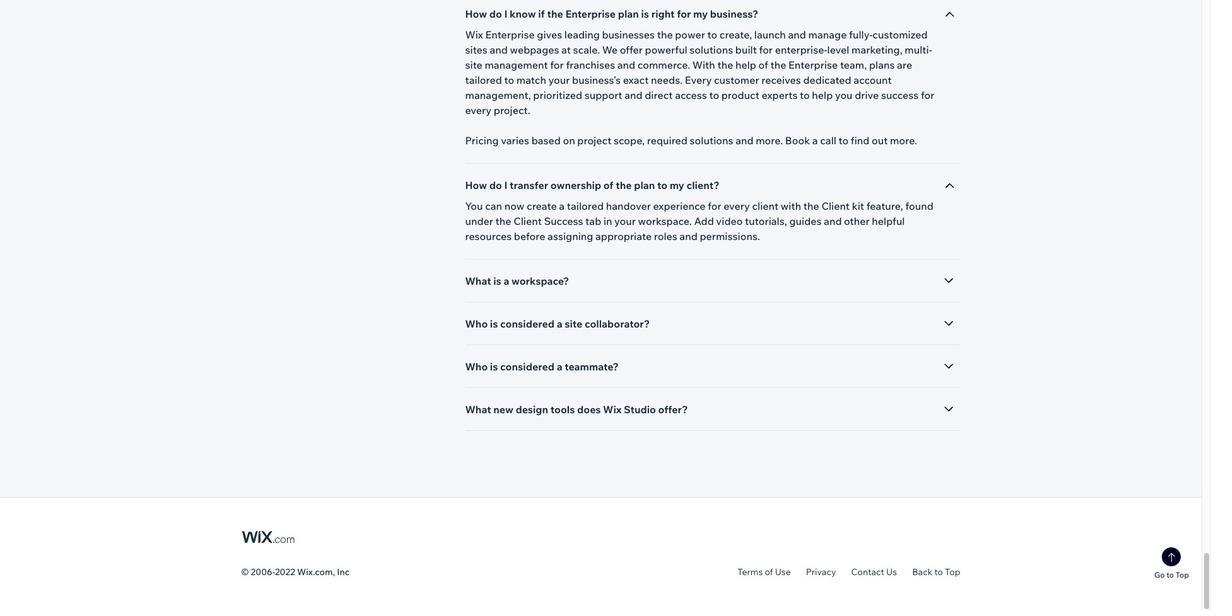 Task type: locate. For each thing, give the bounding box(es) containing it.
help down built
[[736, 59, 756, 71]]

1 do from the top
[[489, 8, 502, 20]]

solutions right required
[[690, 134, 733, 147]]

a left "teammate?"
[[557, 361, 562, 373]]

of up handover
[[604, 179, 614, 192]]

direct
[[645, 89, 673, 102]]

wix inside wix enterprise gives leading businesses the power to create, launch and manage fully-customized sites and webpages at scale. we offer powerful solutions built for enterprise-level marketing, multi- site management for franchises and commerce. with the help of the enterprise team, plans are tailored to match your business's exact needs. every customer receives dedicated account management, prioritized support and direct access to product experts to help you drive success for every project. pricing varies based on project scope, required solutions and more. book a call to find out more.
[[465, 28, 483, 41]]

0 vertical spatial every
[[465, 104, 492, 117]]

0 horizontal spatial help
[[736, 59, 756, 71]]

1 horizontal spatial more.
[[890, 134, 917, 147]]

of up receives
[[759, 59, 768, 71]]

plan
[[618, 8, 639, 20], [634, 179, 655, 192]]

0 horizontal spatial client
[[514, 215, 542, 228]]

handover
[[606, 200, 651, 213]]

tutorials,
[[745, 215, 787, 228]]

more. right out
[[890, 134, 917, 147]]

top for back to top
[[945, 567, 960, 578]]

1 vertical spatial my
[[670, 179, 684, 192]]

and left the other
[[824, 215, 842, 228]]

0 vertical spatial plan
[[618, 8, 639, 20]]

1 vertical spatial site
[[565, 318, 583, 331]]

how up sites
[[465, 8, 487, 20]]

found
[[905, 200, 934, 213]]

project.
[[494, 104, 530, 117]]

video
[[716, 215, 743, 228]]

every up video in the right of the page
[[724, 200, 750, 213]]

1 vertical spatial what
[[465, 404, 491, 416]]

2006-
[[251, 567, 275, 578]]

is down what is a workspace?
[[490, 318, 498, 331]]

and
[[788, 28, 806, 41], [490, 44, 508, 56], [617, 59, 635, 71], [625, 89, 643, 102], [736, 134, 754, 147], [824, 215, 842, 228], [680, 230, 698, 243]]

and up enterprise-
[[788, 28, 806, 41]]

1 horizontal spatial enterprise
[[566, 8, 616, 20]]

solutions
[[690, 44, 733, 56], [690, 134, 733, 147]]

do up can
[[489, 179, 502, 192]]

2 more. from the left
[[890, 134, 917, 147]]

tailored
[[465, 74, 502, 86], [567, 200, 604, 213]]

built
[[735, 44, 757, 56]]

2 do from the top
[[489, 179, 502, 192]]

my up power
[[693, 8, 708, 20]]

is for what is a workspace?
[[493, 275, 501, 288]]

1 considered from the top
[[500, 318, 555, 331]]

webpages
[[510, 44, 559, 56]]

inc
[[337, 567, 350, 578]]

0 vertical spatial solutions
[[690, 44, 733, 56]]

what left new
[[465, 404, 491, 416]]

enterprise-
[[775, 44, 827, 56]]

client left kit
[[822, 200, 850, 213]]

i up now
[[504, 179, 507, 192]]

1 horizontal spatial your
[[615, 215, 636, 228]]

2 how from the top
[[465, 179, 487, 192]]

and down add
[[680, 230, 698, 243]]

and down product
[[736, 134, 754, 147]]

wix right does
[[603, 404, 622, 416]]

2 vertical spatial enterprise
[[789, 59, 838, 71]]

0 vertical spatial considered
[[500, 318, 555, 331]]

book
[[785, 134, 810, 147]]

0 horizontal spatial wix
[[465, 28, 483, 41]]

considered down what is a workspace?
[[500, 318, 555, 331]]

required
[[647, 134, 688, 147]]

0 vertical spatial how
[[465, 8, 487, 20]]

to down management
[[504, 74, 514, 86]]

feature,
[[867, 200, 903, 213]]

find
[[851, 134, 870, 147]]

top right back at the bottom right of the page
[[945, 567, 960, 578]]

i left know
[[504, 8, 507, 20]]

0 horizontal spatial more.
[[756, 134, 783, 147]]

transfer
[[510, 179, 548, 192]]

1 vertical spatial how
[[465, 179, 487, 192]]

1 how from the top
[[465, 8, 487, 20]]

plan up handover
[[634, 179, 655, 192]]

0 horizontal spatial enterprise
[[485, 28, 535, 41]]

create
[[527, 200, 557, 213]]

wix up sites
[[465, 28, 483, 41]]

how for how do i know if the enterprise plan is right for my business?
[[465, 8, 487, 20]]

privacy
[[806, 567, 836, 578]]

more.
[[756, 134, 783, 147], [890, 134, 917, 147]]

tailored up tab
[[567, 200, 604, 213]]

1 vertical spatial your
[[615, 215, 636, 228]]

terms of use
[[738, 567, 791, 578]]

1 what from the top
[[465, 275, 491, 288]]

1 horizontal spatial client
[[822, 200, 850, 213]]

1 vertical spatial every
[[724, 200, 750, 213]]

site down sites
[[465, 59, 483, 71]]

level
[[827, 44, 849, 56]]

site left collaborator?
[[565, 318, 583, 331]]

add
[[694, 215, 714, 228]]

permissions.
[[700, 230, 760, 243]]

the down can
[[496, 215, 511, 228]]

for right right
[[677, 8, 691, 20]]

how up you
[[465, 179, 487, 192]]

client up before
[[514, 215, 542, 228]]

to right back at the bottom right of the page
[[935, 567, 943, 578]]

0 vertical spatial site
[[465, 59, 483, 71]]

1 vertical spatial enterprise
[[485, 28, 535, 41]]

client?
[[687, 179, 720, 192]]

0 vertical spatial tailored
[[465, 74, 502, 86]]

based
[[532, 134, 561, 147]]

workspace.
[[638, 215, 692, 228]]

0 vertical spatial i
[[504, 8, 507, 20]]

a inside you can now create a tailored handover experience for every client with the client kit feature, found under the client success tab in your workspace. add video tutorials, guides and other helpful resources before assigning appropriate roles and permissions.
[[559, 200, 565, 213]]

2 horizontal spatial enterprise
[[789, 59, 838, 71]]

1 vertical spatial tailored
[[567, 200, 604, 213]]

is up new
[[490, 361, 498, 373]]

resources
[[465, 230, 512, 243]]

terms of use link
[[738, 567, 791, 578]]

0 vertical spatial who
[[465, 318, 488, 331]]

you can now create a tailored handover experience for every client with the client kit feature, found under the client success tab in your workspace. add video tutorials, guides and other helpful resources before assigning appropriate roles and permissions.
[[465, 200, 934, 243]]

marketing,
[[852, 44, 903, 56]]

in
[[604, 215, 612, 228]]

of left use
[[765, 567, 773, 578]]

1 vertical spatial who
[[465, 361, 488, 373]]

enterprise down know
[[485, 28, 535, 41]]

with
[[693, 59, 715, 71]]

business?
[[710, 8, 758, 20]]

0 vertical spatial what
[[465, 275, 491, 288]]

0 horizontal spatial top
[[945, 567, 960, 578]]

0 horizontal spatial tailored
[[465, 74, 502, 86]]

is left the workspace?
[[493, 275, 501, 288]]

with
[[781, 200, 801, 213]]

1 vertical spatial do
[[489, 179, 502, 192]]

the up 'guides'
[[804, 200, 819, 213]]

studio
[[624, 404, 656, 416]]

1 solutions from the top
[[690, 44, 733, 56]]

help down dedicated
[[812, 89, 833, 102]]

wix
[[465, 28, 483, 41], [603, 404, 622, 416]]

1 i from the top
[[504, 8, 507, 20]]

0 horizontal spatial site
[[465, 59, 483, 71]]

i for transfer
[[504, 179, 507, 192]]

1 horizontal spatial top
[[1176, 571, 1189, 580]]

1 horizontal spatial tailored
[[567, 200, 604, 213]]

the up handover
[[616, 179, 632, 192]]

client
[[752, 200, 779, 213]]

pricing
[[465, 134, 499, 147]]

my up experience
[[670, 179, 684, 192]]

scale.
[[573, 44, 600, 56]]

access
[[675, 89, 707, 102]]

management
[[485, 59, 548, 71]]

power
[[675, 28, 705, 41]]

considered
[[500, 318, 555, 331], [500, 361, 555, 373]]

1 vertical spatial plan
[[634, 179, 655, 192]]

of inside wix enterprise gives leading businesses the power to create, launch and manage fully-customized sites and webpages at scale. we offer powerful solutions built for enterprise-level marketing, multi- site management for franchises and commerce. with the help of the enterprise team, plans are tailored to match your business's exact needs. every customer receives dedicated account management, prioritized support and direct access to product experts to help you drive success for every project. pricing varies based on project scope, required solutions and more. book a call to find out more.
[[759, 59, 768, 71]]

solutions up with
[[690, 44, 733, 56]]

teammate?
[[565, 361, 619, 373]]

do for know
[[489, 8, 502, 20]]

tailored up management,
[[465, 74, 502, 86]]

who for who is considered a teammate?
[[465, 361, 488, 373]]

1 who from the top
[[465, 318, 488, 331]]

to up experience
[[657, 179, 668, 192]]

guides
[[789, 215, 822, 228]]

1 horizontal spatial every
[[724, 200, 750, 213]]

do left know
[[489, 8, 502, 20]]

2 vertical spatial of
[[765, 567, 773, 578]]

1 vertical spatial client
[[514, 215, 542, 228]]

terms
[[738, 567, 763, 578]]

site
[[465, 59, 483, 71], [565, 318, 583, 331]]

every
[[685, 74, 712, 86]]

1 horizontal spatial site
[[565, 318, 583, 331]]

0 vertical spatial your
[[549, 74, 570, 86]]

2 who from the top
[[465, 361, 488, 373]]

is for who is considered a site collaborator?
[[490, 318, 498, 331]]

tab
[[585, 215, 601, 228]]

your up appropriate
[[615, 215, 636, 228]]

a up success
[[559, 200, 565, 213]]

call
[[820, 134, 836, 147]]

1 horizontal spatial wix
[[603, 404, 622, 416]]

product
[[721, 89, 760, 102]]

2 i from the top
[[504, 179, 507, 192]]

plans
[[869, 59, 895, 71]]

0 horizontal spatial every
[[465, 104, 492, 117]]

can
[[485, 200, 502, 213]]

launch
[[754, 28, 786, 41]]

1 vertical spatial solutions
[[690, 134, 733, 147]]

i
[[504, 8, 507, 20], [504, 179, 507, 192]]

what down resources
[[465, 275, 491, 288]]

top right go
[[1176, 571, 1189, 580]]

a left call
[[812, 134, 818, 147]]

0 vertical spatial do
[[489, 8, 502, 20]]

what
[[465, 275, 491, 288], [465, 404, 491, 416]]

0 vertical spatial client
[[822, 200, 850, 213]]

2 what from the top
[[465, 404, 491, 416]]

1 vertical spatial considered
[[500, 361, 555, 373]]

1 vertical spatial i
[[504, 179, 507, 192]]

2 considered from the top
[[500, 361, 555, 373]]

kit
[[852, 200, 864, 213]]

you
[[465, 200, 483, 213]]

0 vertical spatial enterprise
[[566, 8, 616, 20]]

every down management,
[[465, 104, 492, 117]]

powerful
[[645, 44, 687, 56]]

enterprise down enterprise-
[[789, 59, 838, 71]]

0 vertical spatial wix
[[465, 28, 483, 41]]

© 2006-2022 wix.com, inc
[[241, 567, 350, 578]]

enterprise
[[566, 8, 616, 20], [485, 28, 535, 41], [789, 59, 838, 71]]

1 horizontal spatial help
[[812, 89, 833, 102]]

site inside wix enterprise gives leading businesses the power to create, launch and manage fully-customized sites and webpages at scale. we offer powerful solutions built for enterprise-level marketing, multi- site management for franchises and commerce. with the help of the enterprise team, plans are tailored to match your business's exact needs. every customer receives dedicated account management, prioritized support and direct access to product experts to help you drive success for every project. pricing varies based on project scope, required solutions and more. book a call to find out more.
[[465, 59, 483, 71]]

0 horizontal spatial your
[[549, 74, 570, 86]]

the up powerful
[[657, 28, 673, 41]]

enterprise up leading
[[566, 8, 616, 20]]

a inside wix enterprise gives leading businesses the power to create, launch and manage fully-customized sites and webpages at scale. we offer powerful solutions built for enterprise-level marketing, multi- site management for franchises and commerce. with the help of the enterprise team, plans are tailored to match your business's exact needs. every customer receives dedicated account management, prioritized support and direct access to product experts to help you drive success for every project. pricing varies based on project scope, required solutions and more. book a call to find out more.
[[812, 134, 818, 147]]

more. left book
[[756, 134, 783, 147]]

help
[[736, 59, 756, 71], [812, 89, 833, 102]]

considered up design
[[500, 361, 555, 373]]

0 vertical spatial help
[[736, 59, 756, 71]]

plan for is
[[618, 8, 639, 20]]

account
[[854, 74, 892, 86]]

0 vertical spatial of
[[759, 59, 768, 71]]

2022
[[275, 567, 295, 578]]

use
[[775, 567, 791, 578]]

assigning
[[548, 230, 593, 243]]

plan up businesses
[[618, 8, 639, 20]]

for up add
[[708, 200, 721, 213]]

your up prioritized
[[549, 74, 570, 86]]

0 horizontal spatial my
[[670, 179, 684, 192]]

the up "customer"
[[718, 59, 733, 71]]

1 horizontal spatial my
[[693, 8, 708, 20]]



Task type: vqa. For each thing, say whether or not it's contained in the screenshot.
BUSINESS to the top
no



Task type: describe. For each thing, give the bounding box(es) containing it.
for down at
[[550, 59, 564, 71]]

under
[[465, 215, 493, 228]]

wix.com,
[[297, 567, 335, 578]]

tailored inside you can now create a tailored handover experience for every client with the client kit feature, found under the client success tab in your workspace. add video tutorials, guides and other helpful resources before assigning appropriate roles and permissions.
[[567, 200, 604, 213]]

contact us
[[851, 567, 897, 578]]

contact us link
[[851, 567, 897, 578]]

we
[[602, 44, 618, 56]]

commerce.
[[638, 59, 690, 71]]

plan for to
[[634, 179, 655, 192]]

back
[[912, 567, 933, 578]]

tools
[[551, 404, 575, 416]]

who is considered a teammate?
[[465, 361, 619, 373]]

out
[[872, 134, 888, 147]]

every inside wix enterprise gives leading businesses the power to create, launch and manage fully-customized sites and webpages at scale. we offer powerful solutions built for enterprise-level marketing, multi- site management for franchises and commerce. with the help of the enterprise team, plans are tailored to match your business's exact needs. every customer receives dedicated account management, prioritized support and direct access to product experts to help you drive success for every project. pricing varies based on project scope, required solutions and more. book a call to find out more.
[[465, 104, 492, 117]]

a left the workspace?
[[504, 275, 509, 288]]

a up who is considered a teammate?
[[557, 318, 562, 331]]

2 solutions from the top
[[690, 134, 733, 147]]

support
[[585, 89, 622, 102]]

to down every
[[709, 89, 719, 102]]

who is considered a site collaborator?
[[465, 318, 650, 331]]

success
[[881, 89, 919, 102]]

multi-
[[905, 44, 932, 56]]

helpful
[[872, 215, 905, 228]]

0 vertical spatial my
[[693, 8, 708, 20]]

your inside wix enterprise gives leading businesses the power to create, launch and manage fully-customized sites and webpages at scale. we offer powerful solutions built for enterprise-level marketing, multi- site management for franchises and commerce. with the help of the enterprise team, plans are tailored to match your business's exact needs. every customer receives dedicated account management, prioritized support and direct access to product experts to help you drive success for every project. pricing varies based on project scope, required solutions and more. book a call to find out more.
[[549, 74, 570, 86]]

i for know
[[504, 8, 507, 20]]

back to top button
[[912, 567, 960, 578]]

to right go
[[1167, 571, 1174, 580]]

on
[[563, 134, 575, 147]]

1 vertical spatial help
[[812, 89, 833, 102]]

is left right
[[641, 8, 649, 20]]

every inside you can now create a tailored handover experience for every client with the client kit feature, found under the client success tab in your workspace. add video tutorials, guides and other helpful resources before assigning appropriate roles and permissions.
[[724, 200, 750, 213]]

for down launch
[[759, 44, 773, 56]]

wix enterprise gives leading businesses the power to create, launch and manage fully-customized sites and webpages at scale. we offer powerful solutions built for enterprise-level marketing, multi- site management for franchises and commerce. with the help of the enterprise team, plans are tailored to match your business's exact needs. every customer receives dedicated account management, prioritized support and direct access to product experts to help you drive success for every project. pricing varies based on project scope, required solutions and more. book a call to find out more.
[[465, 28, 935, 147]]

to right experts on the top right of page
[[800, 89, 810, 102]]

businesses
[[602, 28, 655, 41]]

leading
[[564, 28, 600, 41]]

how do i transfer ownership of the plan to my client?
[[465, 179, 720, 192]]

1 vertical spatial wix
[[603, 404, 622, 416]]

how do i know if the enterprise plan is right for my business?
[[465, 8, 758, 20]]

1 vertical spatial of
[[604, 179, 614, 192]]

1 more. from the left
[[756, 134, 783, 147]]

to right power
[[707, 28, 717, 41]]

contact
[[851, 567, 884, 578]]

scope,
[[614, 134, 645, 147]]

customer
[[714, 74, 759, 86]]

manage
[[808, 28, 847, 41]]

the up receives
[[771, 59, 786, 71]]

experience
[[653, 200, 706, 213]]

what for what new design tools does wix studio offer?
[[465, 404, 491, 416]]

before
[[514, 230, 545, 243]]

if
[[538, 8, 545, 20]]

other
[[844, 215, 870, 228]]

gives
[[537, 28, 562, 41]]

appropriate
[[596, 230, 652, 243]]

exact
[[623, 74, 649, 86]]

franchises
[[566, 59, 615, 71]]

go to top
[[1154, 571, 1189, 580]]

workspace?
[[512, 275, 569, 288]]

new
[[493, 404, 513, 416]]

roles
[[654, 230, 677, 243]]

prioritized
[[533, 89, 582, 102]]

are
[[897, 59, 912, 71]]

is for who is considered a teammate?
[[490, 361, 498, 373]]

your inside you can now create a tailored handover experience for every client with the client kit feature, found under the client success tab in your workspace. add video tutorials, guides and other helpful resources before assigning appropriate roles and permissions.
[[615, 215, 636, 228]]

sites
[[465, 44, 488, 56]]

offer?
[[658, 404, 688, 416]]

experts
[[762, 89, 798, 102]]

and down exact
[[625, 89, 643, 102]]

you
[[835, 89, 853, 102]]

what for what is a workspace?
[[465, 275, 491, 288]]

considered for site
[[500, 318, 555, 331]]

fully-
[[849, 28, 873, 41]]

success
[[544, 215, 583, 228]]

us
[[886, 567, 897, 578]]

back to top
[[912, 567, 960, 578]]

top for go to top
[[1176, 571, 1189, 580]]

go
[[1154, 571, 1165, 580]]

what is a workspace?
[[465, 275, 569, 288]]

collaborator?
[[585, 318, 650, 331]]

business's
[[572, 74, 621, 86]]

create,
[[720, 28, 752, 41]]

at
[[561, 44, 571, 56]]

privacy link
[[806, 567, 836, 578]]

for right success
[[921, 89, 935, 102]]

and down offer
[[617, 59, 635, 71]]

design
[[516, 404, 548, 416]]

who for who is considered a site collaborator?
[[465, 318, 488, 331]]

what new design tools does wix studio offer?
[[465, 404, 688, 416]]

drive
[[855, 89, 879, 102]]

©
[[241, 567, 249, 578]]

for inside you can now create a tailored handover experience for every client with the client kit feature, found under the client success tab in your workspace. add video tutorials, guides and other helpful resources before assigning appropriate roles and permissions.
[[708, 200, 721, 213]]

dedicated
[[803, 74, 851, 86]]

ownership
[[551, 179, 601, 192]]

the right if
[[547, 8, 563, 20]]

and right sites
[[490, 44, 508, 56]]

considered for teammate?
[[500, 361, 555, 373]]

how for how do i transfer ownership of the plan to my client?
[[465, 179, 487, 192]]

tailored inside wix enterprise gives leading businesses the power to create, launch and manage fully-customized sites and webpages at scale. we offer powerful solutions built for enterprise-level marketing, multi- site management for franchises and commerce. with the help of the enterprise team, plans are tailored to match your business's exact needs. every customer receives dedicated account management, prioritized support and direct access to product experts to help you drive success for every project. pricing varies based on project scope, required solutions and more. book a call to find out more.
[[465, 74, 502, 86]]

match
[[516, 74, 546, 86]]

management,
[[465, 89, 531, 102]]

do for transfer
[[489, 179, 502, 192]]

to right call
[[839, 134, 849, 147]]

right
[[651, 8, 675, 20]]

varies
[[501, 134, 529, 147]]

needs.
[[651, 74, 683, 86]]



